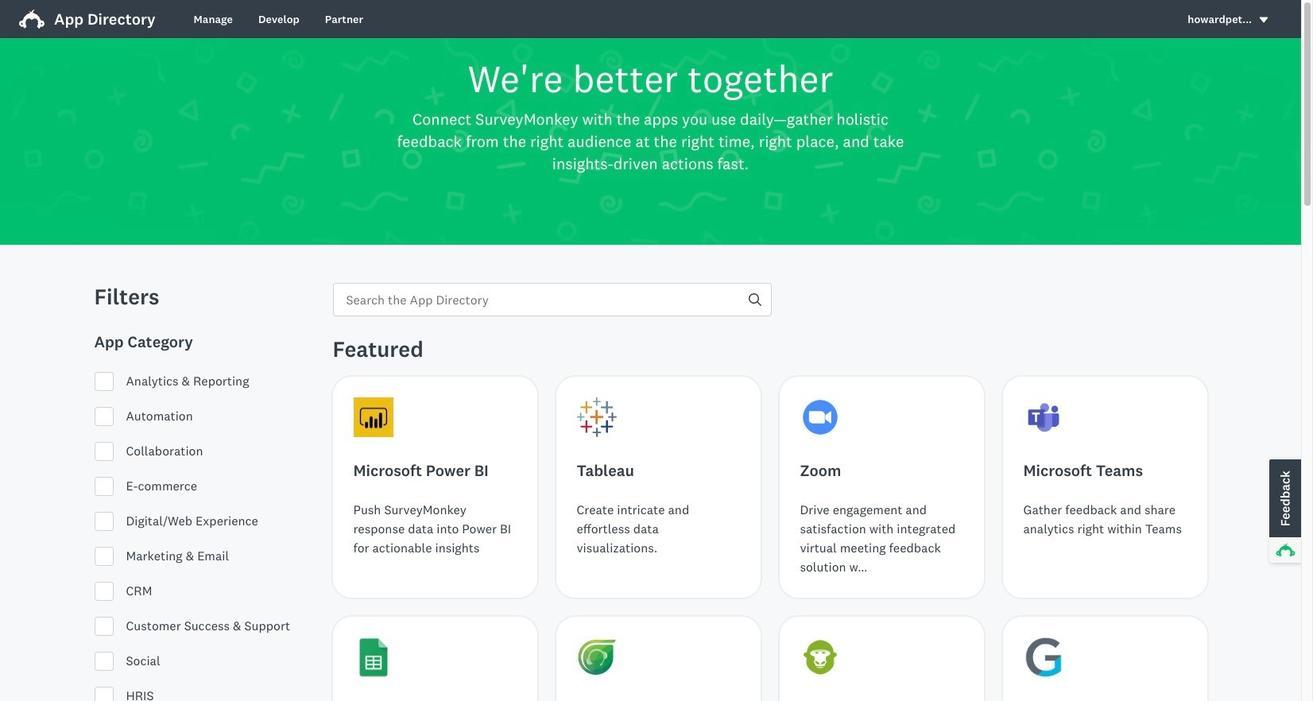 Task type: describe. For each thing, give the bounding box(es) containing it.
google sheets image
[[354, 638, 393, 678]]

reportgorilla image
[[800, 638, 840, 678]]

microsoft teams image
[[1024, 398, 1064, 437]]

gainsight image
[[1024, 638, 1064, 678]]

Search the App Directory text field
[[334, 284, 749, 316]]

2 brand logo image from the top
[[19, 10, 45, 29]]

1 brand logo image from the top
[[19, 6, 45, 32]]

microsoft power bi image
[[354, 398, 393, 437]]

freshdesk image
[[577, 638, 617, 678]]

tableau image
[[577, 398, 617, 437]]



Task type: vqa. For each thing, say whether or not it's contained in the screenshot.
Microsoft Power BI IMAGE
yes



Task type: locate. For each thing, give the bounding box(es) containing it.
zoom image
[[800, 398, 840, 437]]

search image
[[749, 293, 761, 306], [749, 293, 761, 306]]

brand logo image
[[19, 6, 45, 32], [19, 10, 45, 29]]

dropdown arrow icon image
[[1259, 15, 1270, 26], [1260, 17, 1269, 23]]



